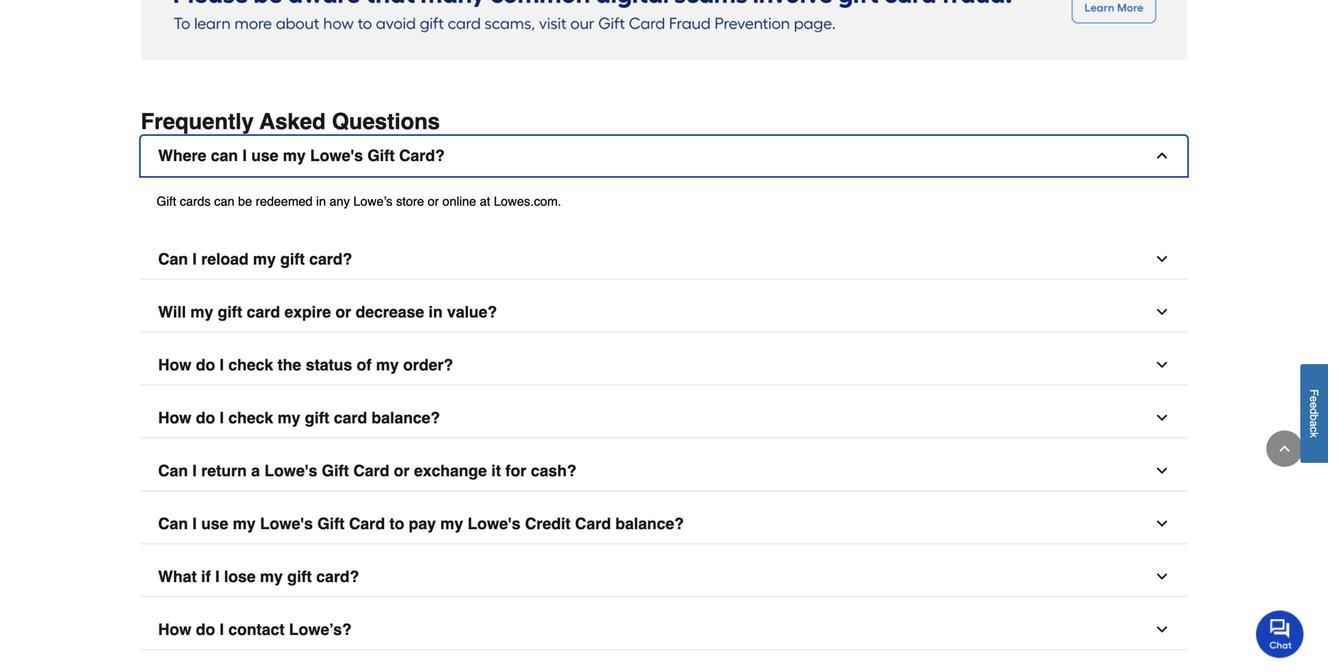 Task type: vqa. For each thing, say whether or not it's contained in the screenshot.
chevron down image inside 'Will my gift card expire or decrease in value?' button
yes



Task type: describe. For each thing, give the bounding box(es) containing it.
lowe's
[[354, 194, 393, 209]]

chevron up image inside scroll to top element
[[1277, 441, 1293, 457]]

check for the
[[228, 356, 273, 374]]

my right of
[[376, 356, 399, 374]]

my right pay
[[441, 515, 463, 533]]

i left the
[[220, 356, 224, 374]]

i up be
[[243, 147, 247, 165]]

at
[[480, 194, 490, 209]]

i left return
[[192, 462, 197, 480]]

chevron down image for of
[[1155, 357, 1170, 373]]

return
[[201, 462, 247, 480]]

credit
[[525, 515, 571, 533]]

the
[[278, 356, 301, 374]]

gift up lowe's?
[[287, 568, 312, 586]]

cards
[[180, 194, 211, 209]]

gift down the can i return a lowe's gift card or exchange it for cash?
[[318, 515, 345, 533]]

if
[[201, 568, 211, 586]]

f e e d b a c k
[[1308, 390, 1321, 438]]

i right if
[[215, 568, 220, 586]]

online
[[443, 194, 476, 209]]

my up lose
[[233, 515, 256, 533]]

lowe's inside can i return a lowe's gift card or exchange it for cash? button
[[265, 462, 318, 480]]

chevron down image for card?
[[1155, 569, 1170, 585]]

d
[[1308, 409, 1321, 415]]

will
[[158, 303, 186, 321]]

my down "asked" in the top of the page
[[283, 147, 306, 165]]

do for how do i check my gift card balance?
[[196, 409, 215, 427]]

how for how do i check my gift card balance?
[[158, 409, 192, 427]]

1 horizontal spatial use
[[251, 147, 279, 165]]

a inside "button"
[[1308, 421, 1321, 427]]

where can i use my lowe's gift card? button
[[141, 136, 1188, 176]]

how do i contact lowe's?
[[158, 621, 352, 639]]

c
[[1308, 427, 1321, 433]]

how do i check my gift card balance?
[[158, 409, 440, 427]]

scroll to top element
[[1267, 431, 1303, 467]]

lowe's down it
[[468, 515, 521, 533]]

gift left cards
[[157, 194, 176, 209]]

can for can i reload my gift card?
[[158, 250, 188, 268]]

gift down questions
[[368, 147, 395, 165]]

2 vertical spatial or
[[394, 462, 410, 480]]

card for to
[[349, 515, 385, 533]]

chevron down image inside how do i contact lowe's? button
[[1155, 622, 1170, 638]]

gift cards can be redeemed in any lowe's store or online at lowes.com.
[[157, 194, 561, 209]]

f
[[1308, 390, 1321, 397]]

it
[[492, 462, 501, 480]]

0 vertical spatial in
[[316, 194, 326, 209]]

in inside button
[[429, 303, 443, 321]]

questions
[[332, 109, 440, 134]]

lowes.com.
[[494, 194, 561, 209]]

i left 'contact'
[[220, 621, 224, 639]]

value?
[[447, 303, 497, 321]]

for
[[506, 462, 527, 480]]

what
[[158, 568, 197, 586]]

chevron down image for card
[[1155, 516, 1170, 532]]

chevron down image for in
[[1155, 304, 1170, 320]]

how for how do i contact lowe's?
[[158, 621, 192, 639]]

my inside button
[[278, 409, 301, 427]]

gift down reload
[[218, 303, 242, 321]]

reload
[[201, 250, 249, 268]]

how do i contact lowe's? button
[[141, 610, 1188, 651]]

where
[[158, 147, 207, 165]]

1 vertical spatial card?
[[316, 568, 359, 586]]

can i reload my gift card?
[[158, 250, 352, 268]]

chevron up image inside where can i use my lowe's gift card? button
[[1155, 148, 1170, 164]]

can i return a lowe's gift card or exchange it for cash?
[[158, 462, 577, 480]]

chevron down image for balance?
[[1155, 410, 1170, 426]]

store
[[396, 194, 424, 209]]

i left reload
[[192, 250, 197, 268]]

lose
[[224, 568, 256, 586]]

of
[[357, 356, 372, 374]]

order?
[[403, 356, 453, 374]]

check for my
[[228, 409, 273, 427]]

lowe's?
[[289, 621, 352, 639]]



Task type: locate. For each thing, give the bounding box(es) containing it.
k
[[1308, 433, 1321, 438]]

can right where
[[211, 147, 238, 165]]

1 vertical spatial do
[[196, 409, 215, 427]]

a
[[1308, 421, 1321, 427], [251, 462, 260, 480]]

how for how do i check the status of my order?
[[158, 356, 192, 374]]

do
[[196, 356, 215, 374], [196, 409, 215, 427], [196, 621, 215, 639]]

card inside button
[[247, 303, 280, 321]]

1 horizontal spatial a
[[1308, 421, 1321, 427]]

e
[[1308, 397, 1321, 403], [1308, 403, 1321, 409]]

lowe's up what if i lose my gift card?
[[260, 515, 313, 533]]

a up k
[[1308, 421, 1321, 427]]

do for how do i check the status of my order?
[[196, 356, 215, 374]]

1 vertical spatial can
[[158, 462, 188, 480]]

0 vertical spatial can
[[211, 147, 238, 165]]

chevron down image
[[1155, 251, 1170, 267], [1155, 304, 1170, 320], [1155, 410, 1170, 426], [1155, 463, 1170, 479]]

balance? down order?
[[372, 409, 440, 427]]

in
[[316, 194, 326, 209], [429, 303, 443, 321]]

0 horizontal spatial a
[[251, 462, 260, 480]]

3 how from the top
[[158, 621, 192, 639]]

balance? inside button
[[372, 409, 440, 427]]

2 vertical spatial can
[[158, 515, 188, 533]]

3 can from the top
[[158, 515, 188, 533]]

i up "what"
[[192, 515, 197, 533]]

balance?
[[372, 409, 440, 427], [616, 515, 684, 533]]

or right expire
[[336, 303, 351, 321]]

balance? inside button
[[616, 515, 684, 533]]

pay
[[409, 515, 436, 533]]

redeemed
[[256, 194, 313, 209]]

0 horizontal spatial in
[[316, 194, 326, 209]]

0 vertical spatial chevron up image
[[1155, 148, 1170, 164]]

1 vertical spatial check
[[228, 409, 273, 427]]

1 how from the top
[[158, 356, 192, 374]]

check left the
[[228, 356, 273, 374]]

balance? down can i return a lowe's gift card or exchange it for cash? button
[[616, 515, 684, 533]]

my
[[283, 147, 306, 165], [253, 250, 276, 268], [191, 303, 213, 321], [376, 356, 399, 374], [278, 409, 301, 427], [233, 515, 256, 533], [441, 515, 463, 533], [260, 568, 283, 586]]

can i use my lowe's gift card to pay my lowe's credit card balance?
[[158, 515, 684, 533]]

1 chevron down image from the top
[[1155, 357, 1170, 373]]

frequently asked questions
[[141, 109, 440, 134]]

0 vertical spatial a
[[1308, 421, 1321, 427]]

asked
[[260, 109, 326, 134]]

1 vertical spatial in
[[429, 303, 443, 321]]

check inside button
[[228, 356, 273, 374]]

1 vertical spatial a
[[251, 462, 260, 480]]

1 check from the top
[[228, 356, 273, 374]]

check
[[228, 356, 273, 374], [228, 409, 273, 427]]

can
[[211, 147, 238, 165], [214, 194, 235, 209]]

0 vertical spatial balance?
[[372, 409, 440, 427]]

lowe's down how do i check my gift card balance? in the left bottom of the page
[[265, 462, 318, 480]]

1 horizontal spatial card
[[334, 409, 367, 427]]

0 vertical spatial card
[[247, 303, 280, 321]]

do for how do i contact lowe's?
[[196, 621, 215, 639]]

can i use my lowe's gift card to pay my lowe's credit card balance? button
[[141, 504, 1188, 545]]

chevron down image inside how do i check my gift card balance? button
[[1155, 410, 1170, 426]]

e up d
[[1308, 397, 1321, 403]]

1 horizontal spatial in
[[429, 303, 443, 321]]

e up b
[[1308, 403, 1321, 409]]

3 chevron down image from the top
[[1155, 569, 1170, 585]]

my right will
[[191, 303, 213, 321]]

can i reload my gift card? button
[[141, 239, 1188, 280]]

be
[[238, 194, 252, 209]]

how do i check the status of my order?
[[158, 356, 453, 374]]

1 vertical spatial or
[[336, 303, 351, 321]]

1 vertical spatial balance?
[[616, 515, 684, 533]]

chevron down image
[[1155, 357, 1170, 373], [1155, 516, 1170, 532], [1155, 569, 1170, 585], [1155, 622, 1170, 638]]

1 vertical spatial card
[[334, 409, 367, 427]]

4 chevron down image from the top
[[1155, 622, 1170, 638]]

0 vertical spatial how
[[158, 356, 192, 374]]

card
[[247, 303, 280, 321], [334, 409, 367, 427]]

card for or
[[354, 462, 390, 480]]

decrease
[[356, 303, 424, 321]]

card right the credit
[[575, 515, 611, 533]]

1 chevron down image from the top
[[1155, 251, 1170, 267]]

i inside button
[[220, 409, 224, 427]]

gift up expire
[[280, 250, 305, 268]]

1 vertical spatial use
[[201, 515, 228, 533]]

card? up will my gift card expire or decrease in value?
[[309, 250, 352, 268]]

card down of
[[334, 409, 367, 427]]

card? up lowe's?
[[316, 568, 359, 586]]

check inside button
[[228, 409, 273, 427]]

how do i check my gift card balance? button
[[141, 398, 1188, 439]]

card left expire
[[247, 303, 280, 321]]

0 horizontal spatial chevron up image
[[1155, 148, 1170, 164]]

do inside button
[[196, 409, 215, 427]]

4 chevron down image from the top
[[1155, 463, 1170, 479]]

will my gift card expire or decrease in value? button
[[141, 292, 1188, 333]]

2 vertical spatial how
[[158, 621, 192, 639]]

lowe's
[[310, 147, 363, 165], [265, 462, 318, 480], [260, 515, 313, 533], [468, 515, 521, 533]]

2 vertical spatial do
[[196, 621, 215, 639]]

in left any
[[316, 194, 326, 209]]

chevron down image inside the "can i reload my gift card?" button
[[1155, 251, 1170, 267]]

2 chevron down image from the top
[[1155, 304, 1170, 320]]

what if i lose my gift card?
[[158, 568, 359, 586]]

lowe's inside where can i use my lowe's gift card? button
[[310, 147, 363, 165]]

2 horizontal spatial or
[[428, 194, 439, 209]]

1 horizontal spatial or
[[394, 462, 410, 480]]

card inside button
[[334, 409, 367, 427]]

gift down how do i check my gift card balance? in the left bottom of the page
[[322, 462, 349, 480]]

in left value? at the top left of page
[[429, 303, 443, 321]]

chevron down image inside the can i use my lowe's gift card to pay my lowe's credit card balance? button
[[1155, 516, 1170, 532]]

how inside button
[[158, 409, 192, 427]]

my right reload
[[253, 250, 276, 268]]

0 horizontal spatial or
[[336, 303, 351, 321]]

0 vertical spatial can
[[158, 250, 188, 268]]

or right store
[[428, 194, 439, 209]]

can for can i use my lowe's gift card to pay my lowe's credit card balance?
[[158, 515, 188, 533]]

0 vertical spatial check
[[228, 356, 273, 374]]

contact
[[228, 621, 285, 639]]

what if i lose my gift card? button
[[141, 557, 1188, 598]]

how
[[158, 356, 192, 374], [158, 409, 192, 427], [158, 621, 192, 639]]

a inside button
[[251, 462, 260, 480]]

can i return a lowe's gift card or exchange it for cash? button
[[141, 451, 1188, 492]]

3 do from the top
[[196, 621, 215, 639]]

card
[[354, 462, 390, 480], [349, 515, 385, 533], [575, 515, 611, 533]]

use
[[251, 147, 279, 165], [201, 515, 228, 533]]

1 vertical spatial chevron up image
[[1277, 441, 1293, 457]]

any
[[330, 194, 350, 209]]

i up return
[[220, 409, 224, 427]]

card?
[[309, 250, 352, 268], [316, 568, 359, 586]]

0 vertical spatial or
[[428, 194, 439, 209]]

chevron down image inside can i return a lowe's gift card or exchange it for cash? button
[[1155, 463, 1170, 479]]

cash?
[[531, 462, 577, 480]]

can left reload
[[158, 250, 188, 268]]

expire
[[285, 303, 331, 321]]

a right return
[[251, 462, 260, 480]]

f e e d b a c k button
[[1301, 365, 1329, 464]]

how do i check the status of my order? button
[[141, 345, 1188, 386]]

chevron down image inside how do i check the status of my order? button
[[1155, 357, 1170, 373]]

2 e from the top
[[1308, 403, 1321, 409]]

check up return
[[228, 409, 273, 427]]

where can i use my lowe's gift card?
[[158, 147, 445, 165]]

card up can i use my lowe's gift card to pay my lowe's credit card balance?
[[354, 462, 390, 480]]

1 do from the top
[[196, 356, 215, 374]]

1 horizontal spatial chevron up image
[[1277, 441, 1293, 457]]

chat invite button image
[[1257, 611, 1305, 659]]

3 chevron down image from the top
[[1155, 410, 1170, 426]]

gift down how do i check the status of my order?
[[305, 409, 330, 427]]

can inside button
[[211, 147, 238, 165]]

2 do from the top
[[196, 409, 215, 427]]

use down frequently asked questions
[[251, 147, 279, 165]]

0 vertical spatial use
[[251, 147, 279, 165]]

1 horizontal spatial balance?
[[616, 515, 684, 533]]

or
[[428, 194, 439, 209], [336, 303, 351, 321], [394, 462, 410, 480]]

will my gift card expire or decrease in value?
[[158, 303, 497, 321]]

0 vertical spatial card?
[[309, 250, 352, 268]]

1 vertical spatial can
[[214, 194, 235, 209]]

0 horizontal spatial balance?
[[372, 409, 440, 427]]

i
[[243, 147, 247, 165], [192, 250, 197, 268], [220, 356, 224, 374], [220, 409, 224, 427], [192, 462, 197, 480], [192, 515, 197, 533], [215, 568, 220, 586], [220, 621, 224, 639]]

my down the
[[278, 409, 301, 427]]

status
[[306, 356, 352, 374]]

many digital scams involve gift card fraud. visit our gift card fraud page to learn more. image
[[141, 0, 1188, 60]]

2 can from the top
[[158, 462, 188, 480]]

chevron down image inside will my gift card expire or decrease in value? button
[[1155, 304, 1170, 320]]

can
[[158, 250, 188, 268], [158, 462, 188, 480], [158, 515, 188, 533]]

or left exchange
[[394, 462, 410, 480]]

0 horizontal spatial card
[[247, 303, 280, 321]]

1 e from the top
[[1308, 397, 1321, 403]]

can for can i return a lowe's gift card or exchange it for cash?
[[158, 462, 188, 480]]

can left return
[[158, 462, 188, 480]]

b
[[1308, 415, 1321, 421]]

card?
[[399, 147, 445, 165]]

frequently
[[141, 109, 254, 134]]

gift inside button
[[305, 409, 330, 427]]

1 can from the top
[[158, 250, 188, 268]]

chevron down image inside 'what if i lose my gift card?' button
[[1155, 569, 1170, 585]]

gift
[[280, 250, 305, 268], [218, 303, 242, 321], [305, 409, 330, 427], [287, 568, 312, 586]]

can left be
[[214, 194, 235, 209]]

2 chevron down image from the top
[[1155, 516, 1170, 532]]

my right lose
[[260, 568, 283, 586]]

chevron down image for or
[[1155, 463, 1170, 479]]

card left to
[[349, 515, 385, 533]]

chevron up image
[[1155, 148, 1170, 164], [1277, 441, 1293, 457]]

can up "what"
[[158, 515, 188, 533]]

2 how from the top
[[158, 409, 192, 427]]

2 check from the top
[[228, 409, 273, 427]]

to
[[390, 515, 405, 533]]

use up if
[[201, 515, 228, 533]]

0 vertical spatial do
[[196, 356, 215, 374]]

1 vertical spatial how
[[158, 409, 192, 427]]

gift
[[368, 147, 395, 165], [157, 194, 176, 209], [322, 462, 349, 480], [318, 515, 345, 533]]

0 horizontal spatial use
[[201, 515, 228, 533]]

lowe's up any
[[310, 147, 363, 165]]

exchange
[[414, 462, 487, 480]]



